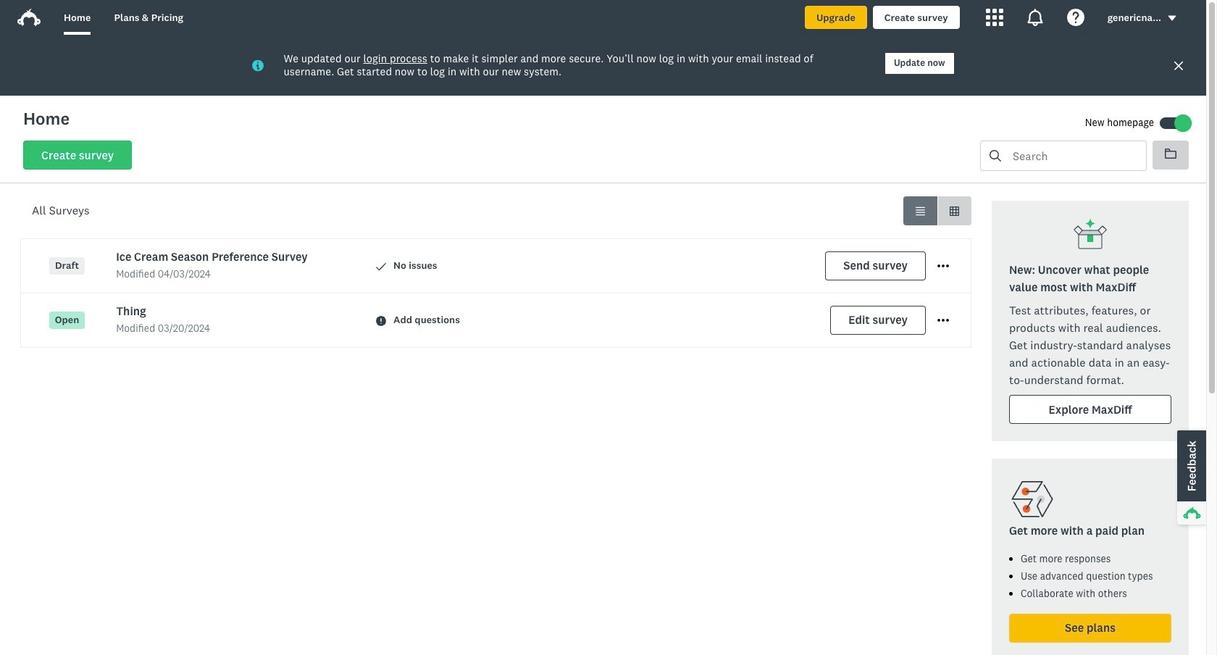 Task type: locate. For each thing, give the bounding box(es) containing it.
search image
[[990, 150, 1002, 162]]

2 open menu image from the top
[[938, 315, 950, 326]]

group
[[904, 196, 972, 225]]

brand logo image
[[17, 6, 41, 29], [17, 9, 41, 26]]

no issues image
[[376, 261, 386, 272]]

open menu image
[[938, 260, 950, 272], [938, 315, 950, 326], [938, 319, 950, 322]]

max diff icon image
[[1074, 218, 1109, 253]]

1 open menu image from the top
[[938, 260, 950, 272]]

Search text field
[[1002, 141, 1147, 170]]

dropdown arrow icon image
[[1168, 13, 1178, 23], [1169, 16, 1177, 21]]

products icon image
[[986, 9, 1004, 26], [986, 9, 1004, 26]]

help icon image
[[1068, 9, 1085, 26]]

x image
[[1174, 60, 1185, 71]]

folders image
[[1166, 149, 1177, 159]]

notification center icon image
[[1027, 9, 1044, 26]]



Task type: describe. For each thing, give the bounding box(es) containing it.
response based pricing icon image
[[1010, 476, 1056, 523]]

search image
[[990, 150, 1002, 162]]

open menu image for warning image
[[938, 315, 950, 326]]

warning image
[[376, 316, 386, 326]]

open menu image
[[938, 265, 950, 268]]

1 brand logo image from the top
[[17, 6, 41, 29]]

2 brand logo image from the top
[[17, 9, 41, 26]]

folders image
[[1166, 148, 1177, 159]]

3 open menu image from the top
[[938, 319, 950, 322]]

open menu image for the no issues icon
[[938, 260, 950, 272]]



